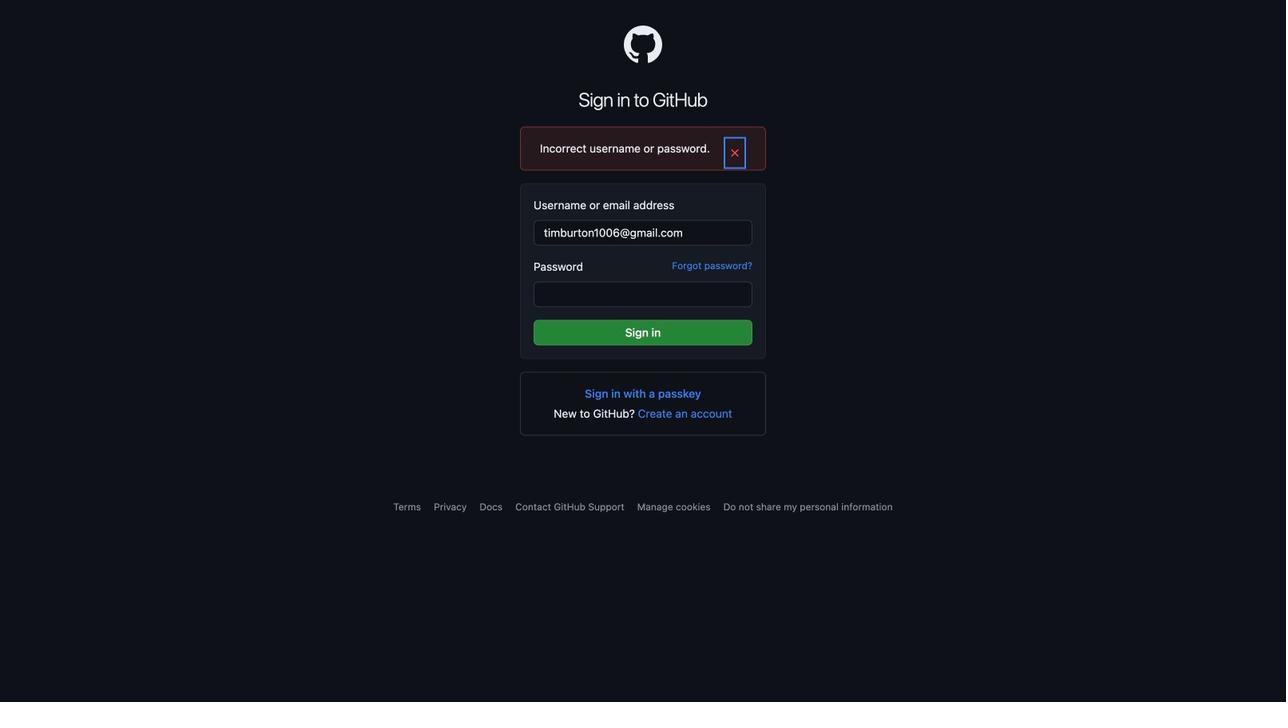 Task type: vqa. For each thing, say whether or not it's contained in the screenshot.
1 related to Fix trailing zeros in decimal
no



Task type: locate. For each thing, give the bounding box(es) containing it.
None submit
[[534, 320, 753, 346]]

None password field
[[534, 282, 753, 307]]

alert
[[540, 140, 746, 157]]

dismiss this message image
[[729, 147, 742, 159]]

None text field
[[534, 220, 753, 246]]



Task type: describe. For each thing, give the bounding box(es) containing it.
homepage image
[[624, 26, 663, 64]]



